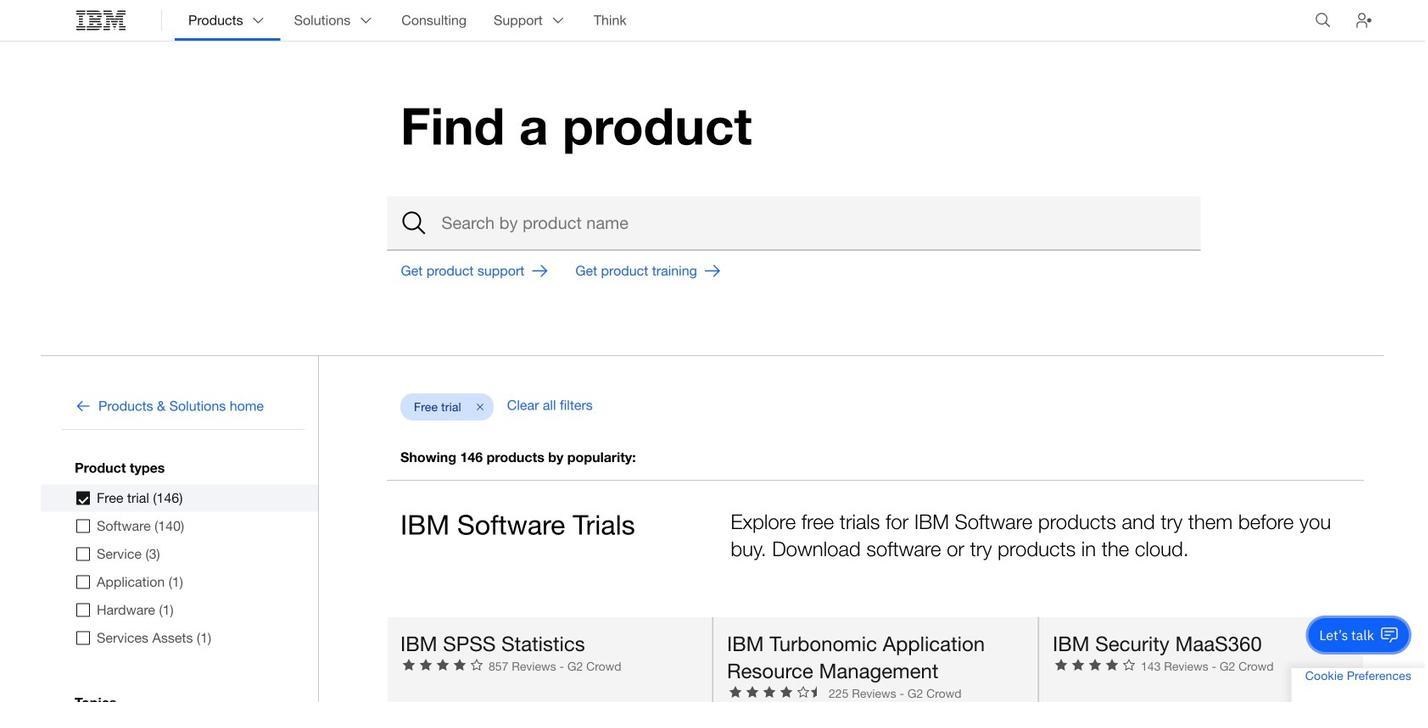 Task type: locate. For each thing, give the bounding box(es) containing it.
1 test region from the left
[[387, 617, 713, 702]]

test region
[[387, 617, 713, 702], [713, 617, 1038, 702], [1038, 617, 1364, 702]]



Task type: describe. For each thing, give the bounding box(es) containing it.
search element
[[387, 197, 1201, 251]]

Search text field
[[387, 197, 1201, 251]]

let's talk element
[[1319, 626, 1374, 645]]

3 test region from the left
[[1038, 617, 1364, 702]]

2 test region from the left
[[713, 617, 1038, 702]]



